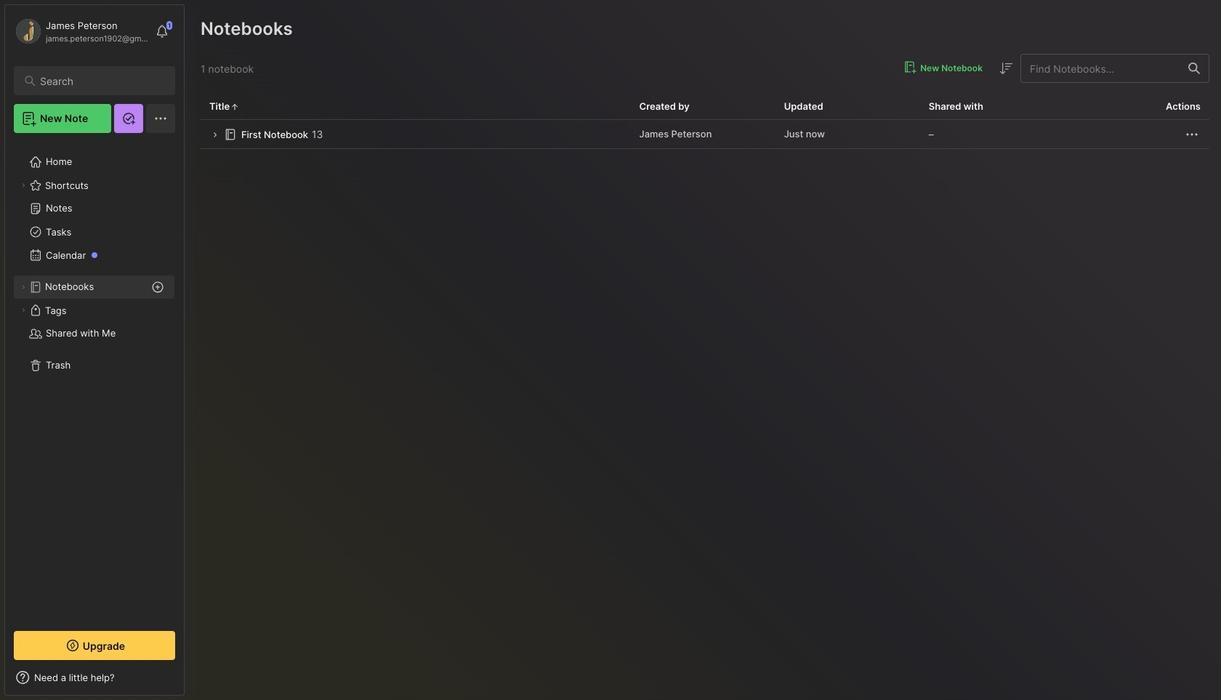 Task type: vqa. For each thing, say whether or not it's contained in the screenshot.
ADD FILTERS field
no



Task type: locate. For each thing, give the bounding box(es) containing it.
expand tags image
[[19, 306, 28, 315]]

tree
[[5, 142, 184, 618]]

Sort field
[[997, 60, 1015, 77]]

None search field
[[40, 72, 162, 89]]

row
[[201, 120, 1210, 149]]

click to collapse image
[[184, 673, 194, 691]]



Task type: describe. For each thing, give the bounding box(es) containing it.
arrow image
[[209, 130, 220, 141]]

Find Notebooks… text field
[[1021, 56, 1180, 80]]

Account field
[[14, 17, 148, 46]]

none search field inside main element
[[40, 72, 162, 89]]

sort options image
[[997, 60, 1015, 77]]

main element
[[0, 0, 189, 700]]

WHAT'S NEW field
[[5, 666, 184, 689]]

Search text field
[[40, 74, 162, 88]]

expand notebooks image
[[19, 283, 28, 292]]

tree inside main element
[[5, 142, 184, 618]]

more actions image
[[1184, 125, 1201, 143]]

More actions field
[[1184, 125, 1201, 143]]



